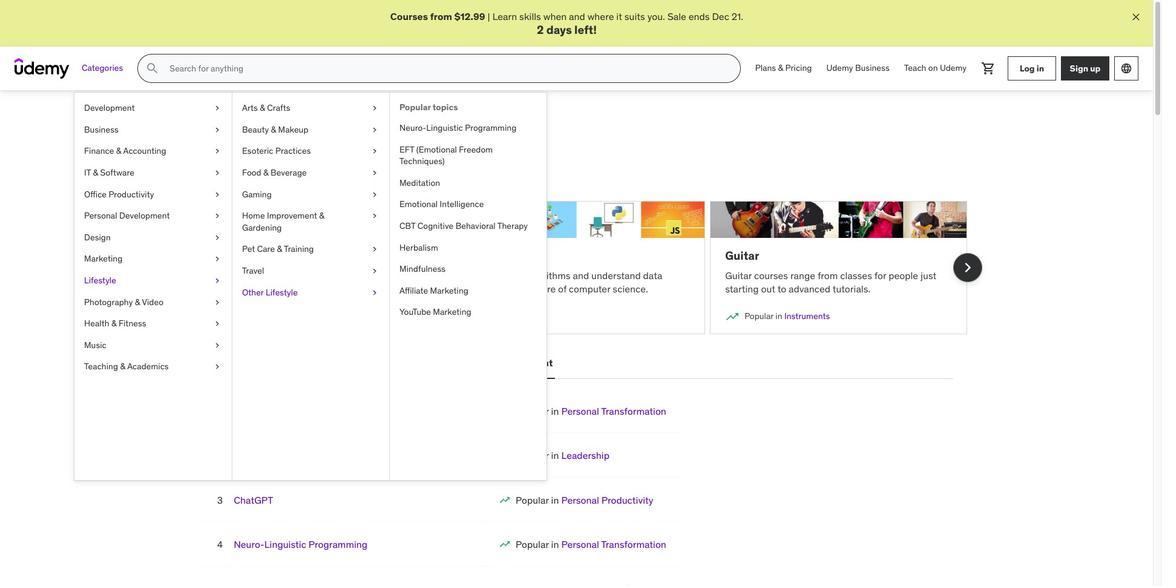 Task type: vqa. For each thing, say whether or not it's contained in the screenshot.
LEARNERS inside the management skills 864,800+ learners
no



Task type: describe. For each thing, give the bounding box(es) containing it.
design
[[84, 232, 111, 243]]

computers
[[350, 269, 396, 281]]

xsmall image for travel
[[370, 265, 380, 277]]

computer
[[569, 283, 611, 295]]

in for leadership link
[[551, 449, 559, 462]]

classes
[[841, 269, 872, 281]]

1 horizontal spatial productivity
[[602, 494, 654, 506]]

& for accounting
[[116, 146, 121, 156]]

marketing for youtube
[[433, 307, 471, 317]]

teaching
[[84, 361, 118, 372]]

photography
[[84, 296, 133, 307]]

popular in image for machine learning
[[201, 309, 215, 324]]

in down other
[[251, 311, 258, 322]]

xsmall image for personal development
[[213, 210, 222, 222]]

guitar courses range from classes for people just starting out to advanced tutorials.
[[725, 269, 937, 295]]

2
[[537, 23, 544, 37]]

in for instruments link
[[776, 311, 783, 322]]

instruments link
[[785, 311, 830, 322]]

categories
[[82, 63, 123, 73]]

& for crafts
[[260, 102, 265, 113]]

trending topic image
[[463, 309, 478, 324]]

leadership
[[562, 449, 610, 462]]

neuro-linguistic programming inside 'other lifestyle' element
[[400, 122, 517, 133]]

people
[[889, 269, 919, 281]]

courses
[[390, 10, 428, 22]]

how
[[398, 269, 416, 281]]

core
[[537, 283, 556, 295]]

plans & pricing
[[755, 63, 812, 73]]

popular in instruments
[[745, 311, 830, 322]]

guitar for guitar
[[725, 248, 760, 263]]

& for video
[[135, 296, 140, 307]]

to inside learn to build algorithms and understand data structures at the core of computer science.
[[490, 269, 499, 281]]

out
[[761, 283, 776, 295]]

days
[[547, 23, 572, 37]]

xsmall image for design
[[213, 232, 222, 244]]

plans & pricing link
[[748, 54, 819, 83]]

where
[[588, 10, 614, 22]]

4
[[217, 538, 223, 550]]

probability
[[264, 269, 310, 281]]

home improvement & gardening link
[[233, 205, 389, 239]]

youtube
[[400, 307, 431, 317]]

4 cell from the top
[[516, 538, 667, 550]]

development for personal development "link"
[[119, 210, 170, 221]]

& for academics
[[120, 361, 125, 372]]

personal inside button
[[449, 357, 489, 369]]

music
[[84, 340, 106, 350]]

other lifestyle element
[[389, 93, 547, 480]]

meditation
[[400, 177, 440, 188]]

travel
[[242, 265, 264, 276]]

popular in leadership
[[516, 449, 610, 462]]

1 vertical spatial linguistic
[[264, 538, 306, 550]]

0 horizontal spatial programming
[[309, 538, 368, 550]]

in right the log
[[1037, 63, 1045, 74]]

xsmall image for development
[[213, 102, 222, 114]]

use statistical probability to teach computers how to learn from data.
[[201, 269, 427, 295]]

advanced
[[789, 283, 831, 295]]

new
[[311, 154, 328, 166]]

it & software
[[84, 167, 134, 178]]

just
[[921, 269, 937, 281]]

3 cell from the top
[[516, 494, 654, 506]]

structures
[[463, 283, 507, 295]]

business inside business link
[[84, 124, 119, 135]]

other lifestyle link
[[233, 282, 389, 303]]

topics inside 'other lifestyle' element
[[433, 102, 458, 113]]

food & beverage link
[[233, 162, 389, 184]]

0 vertical spatial productivity
[[109, 189, 154, 200]]

0 horizontal spatial neuro-
[[234, 538, 264, 550]]

it
[[617, 10, 622, 22]]

improve
[[342, 154, 377, 166]]

personal development for personal development button
[[449, 357, 553, 369]]

photography & video
[[84, 296, 163, 307]]

chatgpt link
[[234, 494, 273, 506]]

learn inside courses from $12.99 | learn skills when and where it suits you. sale ends dec 21. 2 days left!
[[493, 10, 517, 22]]

trending
[[277, 119, 340, 138]]

1 vertical spatial and
[[247, 119, 274, 138]]

xsmall image for arts & crafts
[[370, 102, 380, 114]]

xsmall image for teaching & academics
[[213, 361, 222, 373]]

build
[[501, 269, 522, 281]]

beauty & makeup link
[[233, 119, 389, 141]]

arts
[[242, 102, 258, 113]]

& inside "link"
[[277, 244, 282, 255]]

guitar for guitar courses range from classes for people just starting out to advanced tutorials.
[[725, 269, 752, 281]]

machine
[[201, 248, 247, 263]]

udemy business
[[827, 63, 890, 73]]

lifestyle link
[[74, 270, 232, 292]]

Search for anything text field
[[167, 58, 726, 79]]

from inside "use statistical probability to teach computers how to learn from data."
[[225, 283, 245, 295]]

0 vertical spatial development
[[84, 102, 135, 113]]

xsmall image for beauty & makeup
[[370, 124, 380, 136]]

shopping cart with 0 items image
[[981, 61, 996, 76]]

1 horizontal spatial popular in image
[[499, 538, 511, 550]]

choose a language image
[[1121, 62, 1133, 75]]

2 cell from the top
[[516, 449, 610, 462]]

in for the personal productivity link
[[551, 494, 559, 506]]

behavioral
[[456, 220, 496, 231]]

beauty & makeup
[[242, 124, 308, 135]]

learn to build algorithms and understand data structures at the core of computer science.
[[463, 269, 663, 295]]

categories button
[[74, 54, 130, 83]]

next image
[[958, 258, 978, 277]]

teaching & academics link
[[74, 356, 232, 378]]

courses
[[754, 269, 788, 281]]

& for software
[[93, 167, 98, 178]]

popular topics
[[400, 102, 458, 113]]

of
[[558, 283, 567, 295]]

xsmall image for photography & video
[[213, 296, 222, 308]]

carousel element
[[186, 186, 982, 349]]

xsmall image for finance & accounting
[[213, 146, 222, 157]]

0 vertical spatial neuro-linguistic programming link
[[390, 117, 547, 139]]

1 vertical spatial neuro-linguistic programming link
[[234, 538, 368, 550]]

& inside home improvement & gardening
[[319, 210, 325, 221]]

learn for learn to build algorithms and understand data structures at the core of computer science.
[[463, 269, 488, 281]]

gaming link
[[233, 184, 389, 205]]

0 horizontal spatial neuro-linguistic programming
[[234, 538, 368, 550]]

0 vertical spatial marketing
[[84, 253, 123, 264]]

& for fitness
[[111, 318, 117, 329]]

esoteric practices
[[242, 146, 311, 156]]

courses from $12.99 | learn skills when and where it suits you. sale ends dec 21. 2 days left!
[[390, 10, 744, 37]]

xsmall image for food & beverage
[[370, 167, 380, 179]]

from inside guitar courses range from classes for people just starting out to advanced tutorials.
[[818, 269, 838, 281]]

business inside the udemy business 'link'
[[855, 63, 890, 73]]

& for beverage
[[263, 167, 269, 178]]

development link
[[74, 98, 232, 119]]

academics
[[127, 361, 169, 372]]

marketing link
[[74, 248, 232, 270]]

bestselling button
[[200, 349, 257, 378]]

5 cell from the top
[[516, 583, 667, 586]]

business link
[[74, 119, 232, 141]]

dec
[[712, 10, 730, 22]]

xsmall image for it & software
[[213, 167, 222, 179]]

2 personal transformation link from the top
[[562, 538, 667, 550]]

up
[[1091, 63, 1101, 74]]

xsmall image for health & fitness
[[213, 318, 222, 330]]

xsmall image for pet care & training
[[370, 244, 380, 255]]

use
[[201, 269, 218, 281]]

science.
[[613, 283, 648, 295]]

herbalism link
[[390, 237, 547, 259]]

health
[[84, 318, 109, 329]]

personal development button
[[446, 349, 555, 378]]

lifestyle inside the lifestyle link
[[84, 275, 116, 286]]

xsmall image for business
[[213, 124, 222, 136]]

machine learning
[[201, 248, 298, 263]]

$12.99
[[454, 10, 485, 22]]

accounting
[[123, 146, 166, 156]]



Task type: locate. For each thing, give the bounding box(es) containing it.
sale
[[668, 10, 687, 22]]

1 horizontal spatial neuro-
[[400, 122, 426, 133]]

(emotional
[[416, 144, 457, 155]]

0 horizontal spatial learn
[[186, 154, 210, 166]]

learn left "something"
[[186, 154, 210, 166]]

pet
[[242, 244, 255, 255]]

xsmall image for office productivity
[[213, 189, 222, 201]]

xsmall image inside 'development' link
[[213, 102, 222, 114]]

1 vertical spatial neuro-
[[234, 538, 264, 550]]

& right food
[[263, 167, 269, 178]]

1 udemy from the left
[[827, 63, 853, 73]]

personal development inside "link"
[[84, 210, 170, 221]]

lifestyle down probability
[[266, 287, 298, 298]]

popular in personal transformation
[[516, 405, 667, 417], [516, 538, 667, 550]]

0 vertical spatial personal development
[[84, 210, 170, 221]]

gardening
[[242, 222, 282, 233]]

lifestyle inside other lifestyle link
[[266, 287, 298, 298]]

popular in personal transformation for second 'personal transformation' link
[[516, 538, 667, 550]]

1 transformation from the top
[[601, 405, 667, 417]]

1 horizontal spatial business
[[855, 63, 890, 73]]

& right care
[[277, 244, 282, 255]]

neuro- up eft
[[400, 122, 426, 133]]

herbalism
[[400, 242, 438, 253]]

0 vertical spatial business
[[855, 63, 890, 73]]

2 vertical spatial and
[[573, 269, 589, 281]]

0 horizontal spatial lifestyle
[[84, 275, 116, 286]]

in left leadership
[[551, 449, 559, 462]]

algorithms
[[525, 269, 571, 281]]

2 guitar from the top
[[725, 269, 752, 281]]

mindfulness link
[[390, 259, 547, 280]]

at
[[510, 283, 518, 295]]

popular in personal transformation for first 'personal transformation' link
[[516, 405, 667, 417]]

and inside learn to build algorithms and understand data structures at the core of computer science.
[[573, 269, 589, 281]]

1 horizontal spatial neuro-linguistic programming
[[400, 122, 517, 133]]

popular in image down starting
[[725, 309, 740, 324]]

video
[[142, 296, 163, 307]]

statistical
[[220, 269, 262, 281]]

popular in personal transformation up leadership
[[516, 405, 667, 417]]

to up structures in the left of the page
[[490, 269, 499, 281]]

marketing down design
[[84, 253, 123, 264]]

from inside courses from $12.99 | learn skills when and where it suits you. sale ends dec 21. 2 days left!
[[430, 10, 452, 22]]

marketing down the affiliate marketing link
[[433, 307, 471, 317]]

close image
[[1130, 11, 1143, 23]]

skills inside courses from $12.99 | learn skills when and where it suits you. sale ends dec 21. 2 days left!
[[520, 10, 541, 22]]

1 horizontal spatial from
[[430, 10, 452, 22]]

xsmall image up 'computers'
[[370, 244, 380, 255]]

home
[[242, 210, 265, 221]]

learn right |
[[493, 10, 517, 22]]

1 horizontal spatial programming
[[465, 122, 517, 133]]

popular inside 'other lifestyle' element
[[400, 102, 431, 113]]

skills
[[520, 10, 541, 22], [436, 154, 458, 166]]

0 vertical spatial personal transformation link
[[562, 405, 667, 417]]

popular in image down popular in icon
[[499, 538, 511, 550]]

& right it
[[93, 167, 98, 178]]

xsmall image left eft
[[370, 146, 380, 157]]

xsmall image inside teaching & academics link
[[213, 361, 222, 373]]

& down gaming link
[[319, 210, 325, 221]]

& for pricing
[[778, 63, 784, 73]]

topics down search for anything text field
[[433, 102, 458, 113]]

xsmall image for esoteric practices
[[370, 146, 380, 157]]

in
[[1037, 63, 1045, 74], [251, 311, 258, 322], [776, 311, 783, 322], [551, 405, 559, 417], [551, 449, 559, 462], [551, 494, 559, 506], [551, 538, 559, 550]]

0 vertical spatial skills
[[520, 10, 541, 22]]

xsmall image
[[213, 102, 222, 114], [370, 102, 380, 114], [213, 124, 222, 136], [370, 124, 380, 136], [213, 146, 222, 157], [213, 167, 222, 179], [370, 167, 380, 179], [213, 189, 222, 201], [370, 189, 380, 201], [213, 253, 222, 265], [370, 265, 380, 277], [213, 275, 222, 287], [213, 296, 222, 308], [213, 340, 222, 351]]

1 guitar from the top
[[725, 248, 760, 263]]

0 vertical spatial neuro-linguistic programming
[[400, 122, 517, 133]]

2 vertical spatial development
[[491, 357, 553, 369]]

tutorials.
[[833, 283, 871, 295]]

topics up "improve"
[[343, 119, 387, 138]]

0 vertical spatial guitar
[[725, 248, 760, 263]]

personal development for personal development "link"
[[84, 210, 170, 221]]

1 popular in personal transformation from the top
[[516, 405, 667, 417]]

1 horizontal spatial neuro-linguistic programming link
[[390, 117, 547, 139]]

popular in image
[[499, 494, 511, 506]]

plans
[[755, 63, 776, 73]]

& right finance
[[116, 146, 121, 156]]

& right health
[[111, 318, 117, 329]]

techniques)
[[400, 156, 445, 167]]

personal up design
[[84, 210, 117, 221]]

& right beauty
[[271, 124, 276, 135]]

from
[[430, 10, 452, 22], [818, 269, 838, 281], [225, 283, 245, 295]]

personal up leadership
[[562, 405, 599, 417]]

understand
[[592, 269, 641, 281]]

0 horizontal spatial skills
[[436, 154, 458, 166]]

xsmall image left home
[[213, 210, 222, 222]]

data.
[[247, 283, 269, 295]]

0 vertical spatial from
[[430, 10, 452, 22]]

personal for first 'personal transformation' link
[[562, 405, 599, 417]]

2 transformation from the top
[[601, 538, 667, 550]]

1 vertical spatial personal transformation link
[[562, 538, 667, 550]]

1 horizontal spatial skills
[[520, 10, 541, 22]]

0 vertical spatial learn
[[493, 10, 517, 22]]

1 vertical spatial personal development
[[449, 357, 553, 369]]

personal for second 'personal transformation' link
[[562, 538, 599, 550]]

and inside courses from $12.99 | learn skills when and where it suits you. sale ends dec 21. 2 days left!
[[569, 10, 585, 22]]

1 horizontal spatial linguistic
[[426, 122, 463, 133]]

xsmall image inside music link
[[213, 340, 222, 351]]

left!
[[575, 23, 597, 37]]

learn up structures in the left of the page
[[463, 269, 488, 281]]

udemy image
[[15, 58, 70, 79]]

and down arts & crafts
[[247, 119, 274, 138]]

2 vertical spatial learn
[[463, 269, 488, 281]]

linguistic up (emotional
[[426, 122, 463, 133]]

1 cell from the top
[[516, 405, 667, 417]]

personal inside "link"
[[84, 210, 117, 221]]

1 vertical spatial lifestyle
[[266, 287, 298, 298]]

and up computer
[[573, 269, 589, 281]]

xsmall image inside food & beverage link
[[370, 167, 380, 179]]

to up other lifestyle link
[[312, 269, 321, 281]]

something
[[213, 154, 258, 166]]

xsmall image inside it & software link
[[213, 167, 222, 179]]

personal down the popular in personal productivity
[[562, 538, 599, 550]]

personal development down office productivity
[[84, 210, 170, 221]]

eft (emotional freedom techniques) link
[[390, 139, 547, 172]]

1 vertical spatial development
[[119, 210, 170, 221]]

0 horizontal spatial popular in image
[[201, 309, 215, 324]]

chatgpt
[[234, 494, 273, 506]]

linguistic
[[426, 122, 463, 133], [264, 538, 306, 550]]

xsmall image inside health & fitness link
[[213, 318, 222, 330]]

office productivity link
[[74, 184, 232, 205]]

udemy inside 'link'
[[827, 63, 853, 73]]

xsmall image inside 'beauty & makeup' link
[[370, 124, 380, 136]]

personal down leadership
[[562, 494, 599, 506]]

popular in image
[[201, 309, 215, 324], [725, 309, 740, 324], [499, 538, 511, 550]]

software
[[100, 167, 134, 178]]

1 vertical spatial popular in personal transformation
[[516, 538, 667, 550]]

xsmall image inside "esoteric practices" link
[[370, 146, 380, 157]]

makeup
[[278, 124, 308, 135]]

care
[[257, 244, 275, 255]]

fitness
[[119, 318, 146, 329]]

1 horizontal spatial personal development
[[449, 357, 553, 369]]

popular in personal transformation down the popular in personal productivity
[[516, 538, 667, 550]]

0 horizontal spatial personal development
[[84, 210, 170, 221]]

xsmall image for marketing
[[213, 253, 222, 265]]

skills right the existing
[[436, 154, 458, 166]]

bestselling
[[203, 357, 254, 369]]

marketing for affiliate
[[430, 285, 469, 296]]

xsmall image inside design link
[[213, 232, 222, 244]]

1 vertical spatial business
[[84, 124, 119, 135]]

xsmall image inside travel link
[[370, 265, 380, 277]]

in for second 'personal transformation' link
[[551, 538, 559, 550]]

and
[[569, 10, 585, 22], [247, 119, 274, 138], [573, 269, 589, 281]]

0 vertical spatial topics
[[433, 102, 458, 113]]

personal transformation link
[[562, 405, 667, 417], [562, 538, 667, 550]]

existing
[[400, 154, 434, 166]]

youtube marketing link
[[390, 302, 547, 323]]

emotional
[[400, 199, 438, 210]]

data
[[643, 269, 663, 281]]

1 vertical spatial programming
[[309, 538, 368, 550]]

transformation for first 'personal transformation' link
[[601, 405, 667, 417]]

cognitive
[[418, 220, 454, 231]]

in left instruments link
[[776, 311, 783, 322]]

and up left!
[[569, 10, 585, 22]]

travel link
[[233, 260, 389, 282]]

business left teach
[[855, 63, 890, 73]]

to right out
[[778, 283, 787, 295]]

& right teaching
[[120, 361, 125, 372]]

1 vertical spatial productivity
[[602, 494, 654, 506]]

& for makeup
[[271, 124, 276, 135]]

personal transformation link down the personal productivity link
[[562, 538, 667, 550]]

you.
[[648, 10, 665, 22]]

udemy right pricing
[[827, 63, 853, 73]]

xsmall image down popular in on the bottom
[[213, 361, 222, 373]]

1 vertical spatial from
[[818, 269, 838, 281]]

xsmall image down learn
[[213, 318, 222, 330]]

in up popular in leadership
[[551, 405, 559, 417]]

0 vertical spatial lifestyle
[[84, 275, 116, 286]]

development inside button
[[491, 357, 553, 369]]

2 popular in personal transformation from the top
[[516, 538, 667, 550]]

affiliate marketing
[[400, 285, 469, 296]]

range
[[791, 269, 816, 281]]

personal down trending topic "icon"
[[449, 357, 489, 369]]

improvement
[[267, 210, 317, 221]]

2 horizontal spatial popular in image
[[725, 309, 740, 324]]

0 vertical spatial transformation
[[601, 405, 667, 417]]

personal for the personal productivity link
[[562, 494, 599, 506]]

1 vertical spatial topics
[[343, 119, 387, 138]]

personal productivity link
[[562, 494, 654, 506]]

for
[[875, 269, 887, 281]]

eft
[[400, 144, 414, 155]]

training
[[284, 244, 314, 255]]

lifestyle up 'photography'
[[84, 275, 116, 286]]

submit search image
[[146, 61, 160, 76]]

xsmall image for other lifestyle
[[370, 287, 380, 299]]

meditation link
[[390, 172, 547, 194]]

sign up link
[[1061, 56, 1110, 81]]

in for first 'personal transformation' link
[[551, 405, 559, 417]]

when
[[544, 10, 567, 22]]

3
[[217, 494, 223, 506]]

cell
[[516, 405, 667, 417], [516, 449, 610, 462], [516, 494, 654, 506], [516, 538, 667, 550], [516, 583, 667, 586]]

1 vertical spatial skills
[[436, 154, 458, 166]]

xsmall image inside pet care & training "link"
[[370, 244, 380, 255]]

xsmall image inside finance & accounting link
[[213, 146, 222, 157]]

business up finance
[[84, 124, 119, 135]]

0 vertical spatial and
[[569, 10, 585, 22]]

from down the statistical
[[225, 283, 245, 295]]

xsmall image for gaming
[[370, 189, 380, 201]]

1 horizontal spatial lifestyle
[[266, 287, 298, 298]]

popular in image for guitar
[[725, 309, 740, 324]]

& left video
[[135, 296, 140, 307]]

2 vertical spatial marketing
[[433, 307, 471, 317]]

xsmall image left the cbt
[[370, 210, 380, 222]]

2 horizontal spatial learn
[[493, 10, 517, 22]]

marketing up youtube marketing
[[430, 285, 469, 296]]

1 vertical spatial learn
[[186, 154, 210, 166]]

transformation for second 'personal transformation' link
[[601, 538, 667, 550]]

personal transformation link up leadership link
[[562, 405, 667, 417]]

other
[[242, 287, 264, 298]]

intelligence
[[440, 199, 484, 210]]

popular in personal productivity
[[516, 494, 654, 506]]

1 horizontal spatial topics
[[433, 102, 458, 113]]

xsmall image inside the lifestyle link
[[213, 275, 222, 287]]

arts & crafts
[[242, 102, 290, 113]]

from up advanced at the right of page
[[818, 269, 838, 281]]

freedom
[[459, 144, 493, 155]]

crafts
[[267, 102, 290, 113]]

2 vertical spatial from
[[225, 283, 245, 295]]

xsmall image inside home improvement & gardening link
[[370, 210, 380, 222]]

xsmall image inside marketing link
[[213, 253, 222, 265]]

popular in
[[220, 311, 258, 322]]

esoteric practices link
[[233, 141, 389, 162]]

cbt
[[400, 220, 416, 231]]

xsmall image inside business link
[[213, 124, 222, 136]]

linguistic inside 'other lifestyle' element
[[426, 122, 463, 133]]

in down the popular in personal productivity
[[551, 538, 559, 550]]

xsmall image up the machine
[[213, 232, 222, 244]]

2 udemy from the left
[[940, 63, 967, 73]]

xsmall image inside the office productivity link
[[213, 189, 222, 201]]

mindfulness
[[400, 263, 446, 274]]

1 horizontal spatial udemy
[[940, 63, 967, 73]]

0 horizontal spatial business
[[84, 124, 119, 135]]

xsmall image inside gaming link
[[370, 189, 380, 201]]

0 horizontal spatial productivity
[[109, 189, 154, 200]]

in down popular in leadership
[[551, 494, 559, 506]]

health & fitness link
[[74, 313, 232, 335]]

xsmall image down 'computers'
[[370, 287, 380, 299]]

it & software link
[[74, 162, 232, 184]]

teach on udemy
[[904, 63, 967, 73]]

1 personal transformation link from the top
[[562, 405, 667, 417]]

0 horizontal spatial neuro-linguistic programming link
[[234, 538, 368, 550]]

it
[[84, 167, 91, 178]]

health & fitness
[[84, 318, 146, 329]]

neuro- inside 'other lifestyle' element
[[400, 122, 426, 133]]

personal development inside button
[[449, 357, 553, 369]]

0 vertical spatial popular in personal transformation
[[516, 405, 667, 417]]

learn inside learn to build algorithms and understand data structures at the core of computer science.
[[463, 269, 488, 281]]

popular in image down learn
[[201, 309, 215, 324]]

xsmall image inside "photography & video" link
[[213, 296, 222, 308]]

21.
[[732, 10, 744, 22]]

xsmall image for home improvement & gardening
[[370, 210, 380, 222]]

from left $12.99
[[430, 10, 452, 22]]

learn to build algorithms and understand data structures at the core of computer science. link
[[448, 201, 705, 334]]

programming inside 'other lifestyle' element
[[465, 122, 517, 133]]

development inside "link"
[[119, 210, 170, 221]]

xsmall image for music
[[213, 340, 222, 351]]

leadership link
[[562, 449, 610, 462]]

to right how
[[418, 269, 427, 281]]

neuro-linguistic programming link
[[390, 117, 547, 139], [234, 538, 368, 550]]

1 vertical spatial neuro-linguistic programming
[[234, 538, 368, 550]]

& right plans
[[778, 63, 784, 73]]

0 horizontal spatial from
[[225, 283, 245, 295]]

xsmall image
[[370, 146, 380, 157], [213, 210, 222, 222], [370, 210, 380, 222], [213, 232, 222, 244], [370, 244, 380, 255], [370, 287, 380, 299], [213, 318, 222, 330], [213, 361, 222, 373]]

learn for learn something completely new or improve your existing skills
[[186, 154, 210, 166]]

0 horizontal spatial udemy
[[827, 63, 853, 73]]

xsmall image inside other lifestyle link
[[370, 287, 380, 299]]

learn something completely new or improve your existing skills
[[186, 154, 458, 166]]

0 vertical spatial linguistic
[[426, 122, 463, 133]]

linguistic down chatgpt
[[264, 538, 306, 550]]

0 horizontal spatial linguistic
[[264, 538, 306, 550]]

xsmall image inside personal development "link"
[[213, 210, 222, 222]]

to inside guitar courses range from classes for people just starting out to advanced tutorials.
[[778, 283, 787, 295]]

0 horizontal spatial topics
[[343, 119, 387, 138]]

1 vertical spatial transformation
[[601, 538, 667, 550]]

development for personal development button
[[491, 357, 553, 369]]

food
[[242, 167, 261, 178]]

personal development down trending topic "icon"
[[449, 357, 553, 369]]

guitar inside guitar courses range from classes for people just starting out to advanced tutorials.
[[725, 269, 752, 281]]

business
[[855, 63, 890, 73], [84, 124, 119, 135]]

xsmall image inside arts & crafts link
[[370, 102, 380, 114]]

pet care & training link
[[233, 239, 389, 260]]

practices
[[275, 146, 311, 156]]

neuro- right 4 on the bottom of page
[[234, 538, 264, 550]]

0 vertical spatial programming
[[465, 122, 517, 133]]

&
[[778, 63, 784, 73], [260, 102, 265, 113], [271, 124, 276, 135], [116, 146, 121, 156], [93, 167, 98, 178], [263, 167, 269, 178], [319, 210, 325, 221], [277, 244, 282, 255], [135, 296, 140, 307], [111, 318, 117, 329], [120, 361, 125, 372]]

skills up the 2
[[520, 10, 541, 22]]

0 vertical spatial neuro-
[[400, 122, 426, 133]]

xsmall image for lifestyle
[[213, 275, 222, 287]]

udemy right on
[[940, 63, 967, 73]]

log in
[[1020, 63, 1045, 74]]

& right arts
[[260, 102, 265, 113]]

office
[[84, 189, 107, 200]]

1 vertical spatial marketing
[[430, 285, 469, 296]]

1 vertical spatial guitar
[[725, 269, 752, 281]]

1 horizontal spatial learn
[[463, 269, 488, 281]]

2 horizontal spatial from
[[818, 269, 838, 281]]



